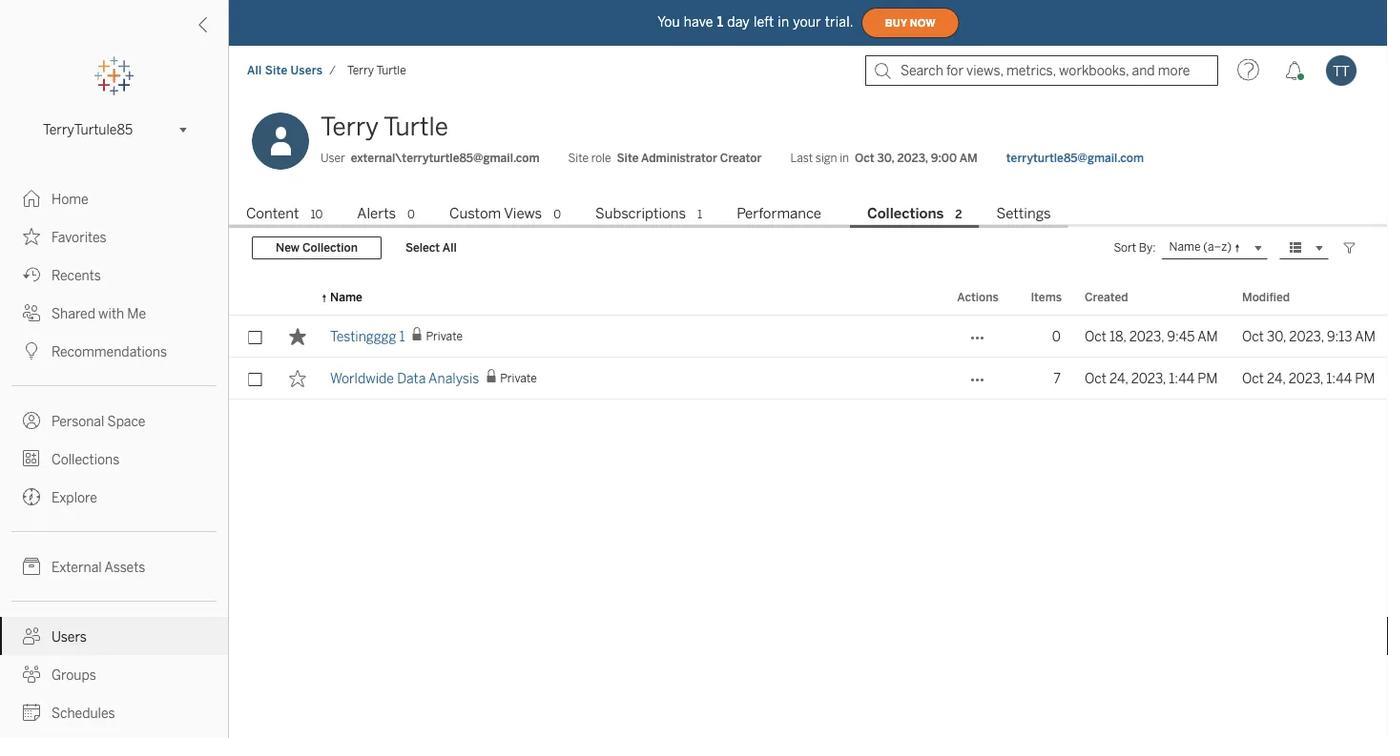 Task type: describe. For each thing, give the bounding box(es) containing it.
user
[[321, 151, 345, 165]]

actions
[[958, 290, 999, 304]]

worldwide data analysis
[[330, 371, 480, 387]]

created
[[1085, 290, 1129, 304]]

terry turtle element
[[342, 63, 412, 77]]

terry turtle main content
[[229, 95, 1389, 739]]

select all
[[406, 241, 457, 255]]

1 pm from the left
[[1198, 371, 1219, 387]]

in inside terry turtle main content
[[840, 151, 850, 165]]

name for name (a–z)
[[1170, 240, 1201, 254]]

select
[[406, 241, 440, 255]]

new collection
[[276, 241, 358, 255]]

0 for alerts
[[408, 208, 415, 221]]

left
[[754, 14, 775, 30]]

buy
[[886, 17, 908, 29]]

external assets
[[52, 560, 145, 576]]

terryturtle85@gmail.com link
[[1007, 150, 1145, 167]]

collection
[[303, 241, 358, 255]]

have
[[684, 14, 714, 30]]

explore
[[52, 490, 97, 506]]

shared with me
[[52, 306, 146, 322]]

subscriptions
[[596, 205, 686, 222]]

terryturtule85 button
[[35, 118, 193, 141]]

trial.
[[825, 14, 854, 30]]

main navigation. press the up and down arrow keys to access links. element
[[0, 179, 228, 739]]

name (a–z) button
[[1162, 237, 1269, 260]]

grid containing testingggg 1
[[229, 280, 1389, 739]]

name (a–z)
[[1170, 240, 1232, 254]]

schedules
[[52, 706, 115, 722]]

favorites
[[52, 230, 107, 245]]

explore link
[[0, 478, 228, 516]]

sign
[[816, 151, 838, 165]]

users link
[[0, 618, 228, 656]]

external\terryturtle85@gmail.com
[[351, 151, 540, 165]]

new
[[276, 241, 300, 255]]

2023, left 9:00
[[898, 151, 929, 165]]

9:13
[[1328, 329, 1353, 345]]

turtle inside main content
[[384, 112, 449, 142]]

name for name
[[330, 290, 363, 304]]

row containing worldwide data analysis
[[229, 358, 1389, 400]]

list view image
[[1288, 240, 1305, 257]]

all site users /
[[247, 63, 336, 77]]

all site users link
[[246, 63, 324, 78]]

am for oct 18, 2023, 9:45 am
[[1198, 329, 1219, 345]]

personal space
[[52, 414, 145, 430]]

sort
[[1114, 241, 1137, 255]]

your
[[793, 14, 822, 30]]

space
[[107, 414, 145, 430]]

18,
[[1110, 329, 1127, 345]]

personal
[[52, 414, 104, 430]]

1 oct 24, 2023, 1:44 pm from the left
[[1085, 371, 1219, 387]]

oct 18, 2023, 9:45 am
[[1085, 329, 1219, 345]]

content
[[246, 205, 299, 222]]

data
[[397, 371, 426, 387]]

terry turtle inside main content
[[321, 112, 449, 142]]

2023, left 9:13
[[1290, 329, 1325, 345]]

schedules link
[[0, 694, 228, 732]]

groups
[[52, 668, 96, 683]]

1 horizontal spatial site
[[568, 151, 589, 165]]

home
[[52, 191, 89, 207]]

personal space link
[[0, 402, 228, 440]]

you have 1 day left in your trial.
[[658, 14, 854, 30]]

performance
[[737, 205, 822, 222]]

oct 30, 2023, 9:13 am
[[1243, 329, 1376, 345]]

terry inside main content
[[321, 112, 379, 142]]

user external\terryturtle85@gmail.com
[[321, 151, 540, 165]]

collections inside sub-spaces tab list
[[868, 205, 944, 222]]

creator
[[721, 151, 762, 165]]

0 horizontal spatial site
[[265, 63, 288, 77]]

users inside users link
[[52, 630, 87, 645]]

new collection button
[[252, 237, 382, 260]]

collections link
[[0, 440, 228, 478]]

1 horizontal spatial users
[[291, 63, 323, 77]]

external assets link
[[0, 548, 228, 586]]

0 vertical spatial in
[[778, 14, 790, 30]]

recents link
[[0, 256, 228, 294]]

Search for views, metrics, workbooks, and more text field
[[866, 55, 1219, 86]]

last sign in oct 30, 2023, 9:00 am
[[791, 151, 978, 165]]



Task type: vqa. For each thing, say whether or not it's contained in the screenshot.
Certified
no



Task type: locate. For each thing, give the bounding box(es) containing it.
30, down modified
[[1268, 329, 1287, 345]]

0 horizontal spatial all
[[247, 63, 262, 77]]

worldwide
[[330, 371, 394, 387]]

private
[[426, 330, 463, 344], [501, 372, 537, 386]]

0 vertical spatial all
[[247, 63, 262, 77]]

24, down the 18, at the right of the page
[[1110, 371, 1129, 387]]

private right analysis on the bottom left of page
[[501, 372, 537, 386]]

1:44
[[1170, 371, 1195, 387], [1327, 371, 1353, 387]]

1 horizontal spatial name
[[1170, 240, 1201, 254]]

0 horizontal spatial am
[[960, 151, 978, 165]]

collections down personal
[[52, 452, 120, 468]]

terry right /
[[347, 63, 374, 77]]

shared with me link
[[0, 294, 228, 332]]

2023, right the 18, at the right of the page
[[1130, 329, 1165, 345]]

day
[[728, 14, 750, 30]]

am right 9:00
[[960, 151, 978, 165]]

1 24, from the left
[[1110, 371, 1129, 387]]

users left /
[[291, 63, 323, 77]]

all inside button
[[443, 241, 457, 255]]

by:
[[1140, 241, 1157, 255]]

terryturtle85@gmail.com
[[1007, 151, 1145, 165]]

pm down oct 30, 2023, 9:13 am
[[1356, 371, 1376, 387]]

1 vertical spatial private
[[501, 372, 537, 386]]

1 horizontal spatial 1:44
[[1327, 371, 1353, 387]]

terry turtle up the user external\terryturtle85@gmail.com
[[321, 112, 449, 142]]

oct right 7
[[1085, 371, 1107, 387]]

24,
[[1110, 371, 1129, 387], [1268, 371, 1286, 387]]

favorites link
[[0, 218, 228, 256]]

0 vertical spatial terry
[[347, 63, 374, 77]]

0 down the items
[[1053, 329, 1062, 345]]

am
[[960, 151, 978, 165], [1198, 329, 1219, 345], [1356, 329, 1376, 345]]

2 1:44 from the left
[[1327, 371, 1353, 387]]

sort by:
[[1114, 241, 1157, 255]]

2 horizontal spatial site
[[617, 151, 639, 165]]

collections
[[868, 205, 944, 222], [52, 452, 120, 468]]

turtle up the user external\terryturtle85@gmail.com
[[384, 112, 449, 142]]

9:45
[[1168, 329, 1196, 345]]

shared
[[52, 306, 95, 322]]

navigation panel element
[[0, 57, 228, 739]]

all right select
[[443, 241, 457, 255]]

groups link
[[0, 656, 228, 694]]

site role site administrator creator
[[568, 151, 762, 165]]

1 vertical spatial turtle
[[384, 112, 449, 142]]

1
[[718, 14, 724, 30], [698, 208, 703, 221], [400, 329, 405, 345]]

views
[[504, 205, 542, 222]]

2 row from the top
[[229, 358, 1389, 400]]

name left (a–z)
[[1170, 240, 1201, 254]]

administrator
[[642, 151, 718, 165]]

7
[[1054, 371, 1062, 387]]

oct left the 18, at the right of the page
[[1085, 329, 1107, 345]]

1 inside sub-spaces tab list
[[698, 208, 703, 221]]

row group
[[229, 316, 1389, 400]]

site left the role
[[568, 151, 589, 165]]

1 horizontal spatial am
[[1198, 329, 1219, 345]]

1 horizontal spatial oct 24, 2023, 1:44 pm
[[1243, 371, 1376, 387]]

modified
[[1243, 290, 1291, 304]]

users up the groups
[[52, 630, 87, 645]]

name up the testingggg
[[330, 290, 363, 304]]

grid
[[229, 280, 1389, 739]]

1 vertical spatial name
[[330, 290, 363, 304]]

now
[[911, 17, 936, 29]]

0 horizontal spatial users
[[52, 630, 87, 645]]

collections left 2
[[868, 205, 944, 222]]

0 vertical spatial collections
[[868, 205, 944, 222]]

2
[[956, 208, 963, 221]]

0 right alerts
[[408, 208, 415, 221]]

1 horizontal spatial 0
[[554, 208, 561, 221]]

collections inside the main navigation. press the up and down arrow keys to access links. element
[[52, 452, 120, 468]]

24, down oct 30, 2023, 9:13 am
[[1268, 371, 1286, 387]]

you
[[658, 14, 680, 30]]

0 right views
[[554, 208, 561, 221]]

turtle
[[377, 63, 406, 77], [384, 112, 449, 142]]

1 horizontal spatial 1
[[698, 208, 703, 221]]

9:00
[[931, 151, 958, 165]]

0 horizontal spatial collections
[[52, 452, 120, 468]]

terry
[[347, 63, 374, 77], [321, 112, 379, 142]]

all left /
[[247, 63, 262, 77]]

2 vertical spatial 1
[[400, 329, 405, 345]]

oct right sign
[[855, 151, 875, 165]]

role
[[592, 151, 611, 165]]

site
[[265, 63, 288, 77], [568, 151, 589, 165], [617, 151, 639, 165]]

1 vertical spatial all
[[443, 241, 457, 255]]

30,
[[878, 151, 895, 165], [1268, 329, 1287, 345]]

0 vertical spatial 1
[[718, 14, 724, 30]]

me
[[127, 306, 146, 322]]

0 horizontal spatial oct 24, 2023, 1:44 pm
[[1085, 371, 1219, 387]]

site left /
[[265, 63, 288, 77]]

2023, down oct 30, 2023, 9:13 am
[[1289, 371, 1324, 387]]

2 horizontal spatial 1
[[718, 14, 724, 30]]

oct 24, 2023, 1:44 pm down oct 30, 2023, 9:13 am
[[1243, 371, 1376, 387]]

custom
[[450, 205, 501, 222]]

1 horizontal spatial 24,
[[1268, 371, 1286, 387]]

1 left day
[[718, 14, 724, 30]]

am right 9:13
[[1356, 329, 1376, 345]]

sub-spaces tab list
[[229, 203, 1389, 228]]

row group containing testingggg 1
[[229, 316, 1389, 400]]

1 right subscriptions
[[698, 208, 703, 221]]

buy now button
[[862, 8, 960, 38]]

1 horizontal spatial 30,
[[1268, 329, 1287, 345]]

1 right the testingggg
[[400, 329, 405, 345]]

terryturtule85
[[43, 122, 133, 138]]

2 oct 24, 2023, 1:44 pm from the left
[[1243, 371, 1376, 387]]

oct 24, 2023, 1:44 pm down oct 18, 2023, 9:45 am at the top right of page
[[1085, 371, 1219, 387]]

row
[[229, 316, 1389, 358], [229, 358, 1389, 400]]

1 horizontal spatial private
[[501, 372, 537, 386]]

users
[[291, 63, 323, 77], [52, 630, 87, 645]]

0 vertical spatial 30,
[[878, 151, 895, 165]]

name
[[1170, 240, 1201, 254], [330, 290, 363, 304]]

recommendations
[[52, 344, 167, 360]]

1 vertical spatial terry turtle
[[321, 112, 449, 142]]

1 vertical spatial collections
[[52, 452, 120, 468]]

buy now
[[886, 17, 936, 29]]

0 horizontal spatial in
[[778, 14, 790, 30]]

0 horizontal spatial name
[[330, 290, 363, 304]]

assets
[[104, 560, 145, 576]]

30, left 9:00
[[878, 151, 895, 165]]

2 pm from the left
[[1356, 371, 1376, 387]]

2023, down oct 18, 2023, 9:45 am at the top right of page
[[1132, 371, 1167, 387]]

0 horizontal spatial pm
[[1198, 371, 1219, 387]]

oct down modified
[[1243, 329, 1265, 345]]

1:44 down 9:45
[[1170, 371, 1195, 387]]

1 vertical spatial in
[[840, 151, 850, 165]]

am for oct 30, 2023, 9:13 am
[[1356, 329, 1376, 345]]

0 horizontal spatial 1:44
[[1170, 371, 1195, 387]]

turtle right /
[[377, 63, 406, 77]]

testingggg 1 link
[[330, 316, 405, 358]]

name inside "popup button"
[[1170, 240, 1201, 254]]

terry turtle right /
[[347, 63, 406, 77]]

1 vertical spatial users
[[52, 630, 87, 645]]

0 horizontal spatial 0
[[408, 208, 415, 221]]

testingggg
[[330, 329, 397, 345]]

(a–z)
[[1204, 240, 1232, 254]]

1:44 down 9:13
[[1327, 371, 1353, 387]]

1 horizontal spatial collections
[[868, 205, 944, 222]]

terry turtle
[[347, 63, 406, 77], [321, 112, 449, 142]]

1 vertical spatial terry
[[321, 112, 379, 142]]

oct 24, 2023, 1:44 pm
[[1085, 371, 1219, 387], [1243, 371, 1376, 387]]

1 1:44 from the left
[[1170, 371, 1195, 387]]

1 horizontal spatial all
[[443, 241, 457, 255]]

1 row from the top
[[229, 316, 1389, 358]]

1 vertical spatial 1
[[698, 208, 703, 221]]

0 horizontal spatial 24,
[[1110, 371, 1129, 387]]

1 vertical spatial 30,
[[1268, 329, 1287, 345]]

with
[[98, 306, 124, 322]]

settings
[[997, 205, 1052, 222]]

terry up user
[[321, 112, 379, 142]]

row containing testingggg 1
[[229, 316, 1389, 358]]

0 vertical spatial private
[[426, 330, 463, 344]]

alerts
[[357, 205, 396, 222]]

in
[[778, 14, 790, 30], [840, 151, 850, 165]]

external
[[52, 560, 102, 576]]

in right sign
[[840, 151, 850, 165]]

0 horizontal spatial 1
[[400, 329, 405, 345]]

private for worldwide data analysis
[[501, 372, 537, 386]]

pm down oct 18, 2023, 9:45 am at the top right of page
[[1198, 371, 1219, 387]]

10
[[311, 208, 323, 221]]

0 horizontal spatial 30,
[[878, 151, 895, 165]]

2023,
[[898, 151, 929, 165], [1130, 329, 1165, 345], [1290, 329, 1325, 345], [1132, 371, 1167, 387], [1289, 371, 1324, 387]]

1 horizontal spatial pm
[[1356, 371, 1376, 387]]

0
[[408, 208, 415, 221], [554, 208, 561, 221], [1053, 329, 1062, 345]]

home link
[[0, 179, 228, 218]]

select all button
[[393, 237, 469, 260]]

private up analysis on the bottom left of page
[[426, 330, 463, 344]]

0 horizontal spatial private
[[426, 330, 463, 344]]

2 horizontal spatial 0
[[1053, 329, 1062, 345]]

am right 9:45
[[1198, 329, 1219, 345]]

0 vertical spatial terry turtle
[[347, 63, 406, 77]]

/
[[329, 63, 336, 77]]

last
[[791, 151, 813, 165]]

items
[[1031, 290, 1062, 304]]

oct down oct 30, 2023, 9:13 am
[[1243, 371, 1265, 387]]

testingggg 1
[[330, 329, 405, 345]]

2 24, from the left
[[1268, 371, 1286, 387]]

2 horizontal spatial am
[[1356, 329, 1376, 345]]

recommendations link
[[0, 332, 228, 370]]

0 vertical spatial users
[[291, 63, 323, 77]]

0 for custom views
[[554, 208, 561, 221]]

0 vertical spatial turtle
[[377, 63, 406, 77]]

1 inside testingggg 1 link
[[400, 329, 405, 345]]

0 vertical spatial name
[[1170, 240, 1201, 254]]

private for testingggg 1
[[426, 330, 463, 344]]

site right the role
[[617, 151, 639, 165]]

custom views
[[450, 205, 542, 222]]

all
[[247, 63, 262, 77], [443, 241, 457, 255]]

analysis
[[429, 371, 480, 387]]

recents
[[52, 268, 101, 284]]

worldwide data analysis link
[[330, 358, 480, 400]]

in right left
[[778, 14, 790, 30]]

1 horizontal spatial in
[[840, 151, 850, 165]]



